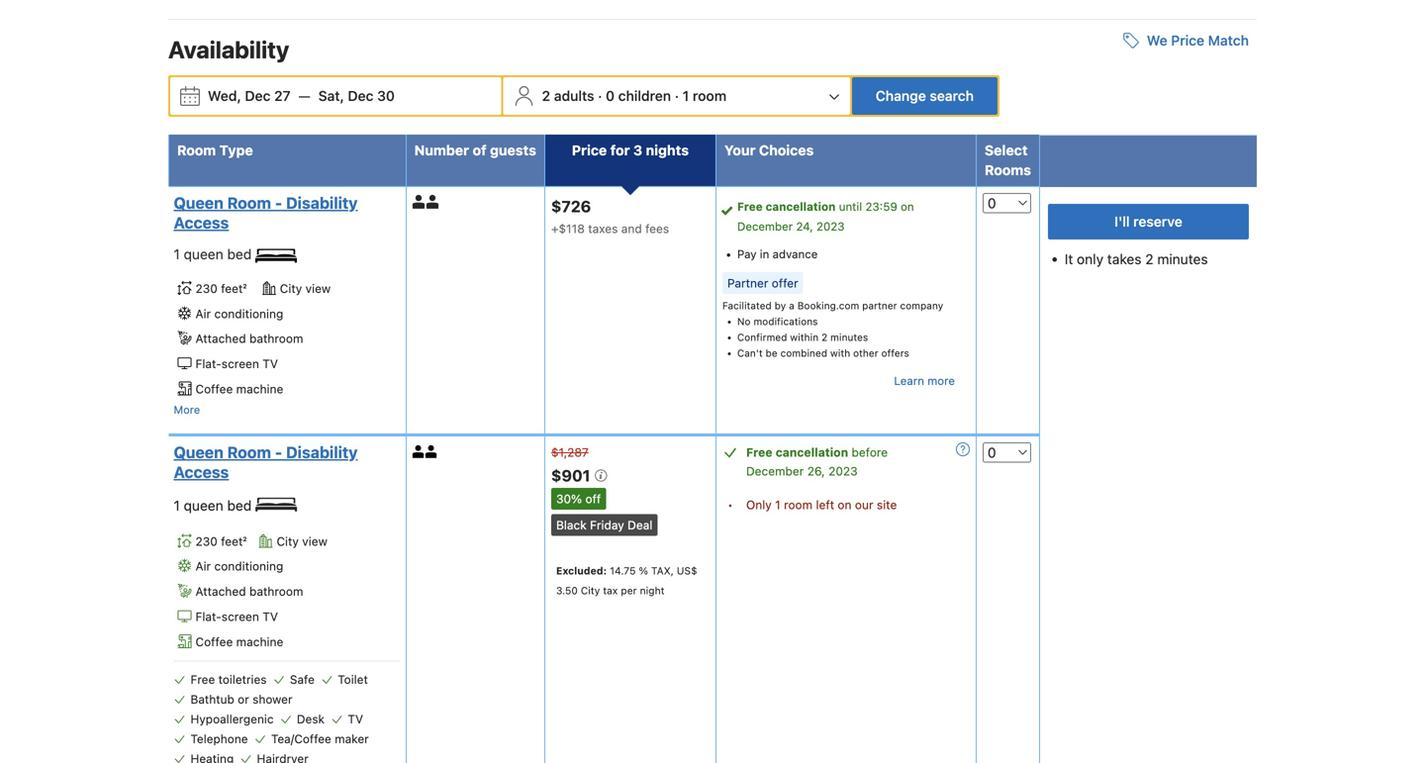 Task type: describe. For each thing, give the bounding box(es) containing it.
shower
[[253, 692, 293, 706]]

bathroom for first queen room - disability access "link" from the bottom
[[249, 585, 303, 599]]

telephone
[[191, 732, 248, 746]]

select rooms
[[985, 142, 1032, 178]]

safe
[[290, 673, 315, 686]]

screen for first queen room - disability access "link" from the bottom
[[222, 610, 259, 624]]

change search
[[876, 88, 974, 104]]

more
[[174, 403, 200, 416]]

city for first queen room - disability access "link" from the top
[[280, 282, 302, 295]]

children
[[619, 88, 671, 104]]

free cancellation for 2023
[[746, 445, 849, 459]]

your choices
[[725, 142, 814, 158]]

no
[[738, 316, 751, 327]]

off
[[586, 492, 601, 506]]

feet² for first queen room - disability access "link" from the bottom
[[221, 535, 247, 548]]

it
[[1065, 251, 1074, 267]]

occupancy image
[[413, 445, 425, 458]]

2023 inside until 23:59 on december 24, 2023
[[817, 220, 845, 233]]

can't
[[738, 348, 763, 359]]

choices
[[759, 142, 814, 158]]

queen for first queen room - disability access "link" from the bottom
[[184, 497, 224, 514]]

air for first queen room - disability access "link" from the top
[[196, 307, 211, 321]]

bathroom for first queen room - disability access "link" from the top
[[249, 332, 303, 346]]

queen room - disability access for first queen room - disability access "link" from the top
[[174, 194, 358, 232]]

pay
[[738, 248, 757, 261]]

tea/coffee
[[271, 732, 332, 746]]

tax
[[603, 584, 618, 596]]

•
[[728, 498, 733, 512]]

view for first queen room - disability access "link" from the top
[[306, 282, 331, 295]]

black
[[556, 518, 587, 532]]

price inside dropdown button
[[1172, 32, 1205, 49]]

24,
[[796, 220, 814, 233]]

coffee machine for first queen room - disability access "link" from the top
[[196, 382, 284, 396]]

queen for first queen room - disability access "link" from the bottom
[[174, 443, 224, 462]]

machine for first queen room - disability access "link" from the bottom
[[236, 635, 284, 649]]

conditioning for first queen room - disability access "link" from the top
[[214, 307, 284, 321]]

search
[[930, 88, 974, 104]]

taxes
[[588, 222, 618, 235]]

site
[[877, 498, 897, 512]]

30%
[[556, 492, 582, 506]]

- for first queen room - disability access "link" from the top
[[275, 194, 282, 212]]

tv for first queen room - disability access "link" from the bottom
[[263, 610, 278, 624]]

partner
[[863, 300, 898, 311]]

city inside 14.75 % tax, us$ 3.50 city tax per night
[[581, 584, 600, 596]]

rooms
[[985, 162, 1032, 178]]

1 inside button
[[683, 88, 689, 104]]

0 horizontal spatial price
[[572, 142, 607, 158]]

deal
[[628, 518, 653, 532]]

excluded:
[[556, 565, 607, 577]]

$1,287
[[551, 445, 589, 459]]

select
[[985, 142, 1028, 158]]

14.75 % tax, us$ 3.50 city tax per night
[[556, 565, 698, 596]]

we
[[1147, 32, 1168, 49]]

230 for first queen room - disability access "link" from the bottom
[[196, 535, 218, 548]]

december inside before december 26, 2023
[[746, 464, 804, 478]]

i'll reserve
[[1115, 213, 1183, 230]]

3
[[634, 142, 643, 158]]

offer
[[772, 276, 799, 290]]

2 queen room - disability access link from the top
[[174, 442, 395, 482]]

fees
[[646, 222, 669, 235]]

wed, dec 27 button
[[200, 78, 299, 114]]

december inside until 23:59 on december 24, 2023
[[738, 220, 793, 233]]

free toiletries
[[191, 673, 267, 686]]

27
[[274, 88, 291, 104]]

and
[[622, 222, 642, 235]]

2 · from the left
[[675, 88, 679, 104]]

+$118
[[551, 222, 585, 235]]

desk
[[297, 712, 325, 726]]

other
[[854, 348, 879, 359]]

only
[[1077, 251, 1104, 267]]

bed for first queen room - disability access "link" from the bottom
[[227, 497, 252, 514]]

match
[[1209, 32, 1250, 49]]

$901
[[551, 466, 594, 485]]

toiletries
[[218, 673, 267, 686]]

change search button
[[852, 77, 998, 115]]

hypoallergenic
[[191, 712, 274, 726]]

tax,
[[651, 565, 674, 577]]

left
[[816, 498, 835, 512]]

combined
[[781, 348, 828, 359]]

until 23:59 on december 24, 2023
[[738, 200, 915, 233]]

bathtub or shower
[[191, 692, 293, 706]]

room for first queen room - disability access "link" from the top
[[227, 194, 271, 212]]

sat,
[[318, 88, 344, 104]]

adults
[[554, 88, 595, 104]]

with
[[831, 348, 851, 359]]

or
[[238, 692, 249, 706]]

be
[[766, 348, 778, 359]]

230 feet² for first queen room - disability access "link" from the bottom
[[196, 535, 247, 548]]

queen room - disability access for first queen room - disability access "link" from the bottom
[[174, 443, 358, 482]]

learn more link
[[894, 371, 955, 391]]

attached bathroom for first queen room - disability access "link" from the bottom
[[196, 585, 303, 599]]

tea/coffee maker
[[271, 732, 369, 746]]

minutes inside no modifications confirmed within 2 minutes can't be combined with other offers
[[831, 332, 869, 343]]

coffee for first queen room - disability access "link" from the top
[[196, 382, 233, 396]]

1 vertical spatial on
[[838, 498, 852, 512]]

confirmed
[[738, 332, 788, 343]]

1 horizontal spatial minutes
[[1158, 251, 1209, 267]]

30% off. you're getting a reduced rate because this property is offering a discount.. element
[[551, 488, 606, 510]]

modifications
[[754, 316, 818, 327]]

sat, dec 30 button
[[311, 78, 403, 114]]

2 vertical spatial tv
[[348, 712, 363, 726]]

2 dec from the left
[[348, 88, 374, 104]]

air for first queen room - disability access "link" from the bottom
[[196, 560, 211, 573]]

before
[[852, 445, 888, 459]]

wed, dec 27 — sat, dec 30
[[208, 88, 395, 104]]

2023 inside before december 26, 2023
[[829, 464, 858, 478]]

free cancellation for december
[[738, 200, 836, 213]]

cancellation for 2023
[[776, 445, 849, 459]]



Task type: locate. For each thing, give the bounding box(es) containing it.
1 attached bathroom from the top
[[196, 332, 303, 346]]

0 vertical spatial attached
[[196, 332, 246, 346]]

minutes up with
[[831, 332, 869, 343]]

of
[[473, 142, 487, 158]]

type
[[220, 142, 253, 158]]

queen room - disability access down type
[[174, 194, 358, 232]]

room for first queen room - disability access "link" from the bottom
[[227, 443, 271, 462]]

30% off
[[556, 492, 601, 506]]

0 vertical spatial coffee
[[196, 382, 233, 396]]

attached bathroom up toiletries
[[196, 585, 303, 599]]

free cancellation up 26,
[[746, 445, 849, 459]]

0 vertical spatial price
[[1172, 32, 1205, 49]]

queen for first queen room - disability access "link" from the top
[[174, 194, 224, 212]]

0 vertical spatial view
[[306, 282, 331, 295]]

0 horizontal spatial 2
[[542, 88, 551, 104]]

december up in
[[738, 220, 793, 233]]

2023 right 26,
[[829, 464, 858, 478]]

1 machine from the top
[[236, 382, 284, 396]]

coffee up free toiletries on the bottom left of page
[[196, 635, 233, 649]]

2 230 from the top
[[196, 535, 218, 548]]

free up pay
[[738, 200, 763, 213]]

0 horizontal spatial ·
[[598, 88, 602, 104]]

1 flat-screen tv from the top
[[196, 357, 278, 371]]

1 vertical spatial -
[[275, 443, 282, 462]]

1 vertical spatial 230 feet²
[[196, 535, 247, 548]]

1 queen room - disability access from the top
[[174, 194, 358, 232]]

1 vertical spatial screen
[[222, 610, 259, 624]]

advance
[[773, 248, 818, 261]]

· left 0
[[598, 88, 602, 104]]

1 air from the top
[[196, 307, 211, 321]]

2 feet² from the top
[[221, 535, 247, 548]]

view
[[306, 282, 331, 295], [302, 535, 328, 548]]

1 vertical spatial 230
[[196, 535, 218, 548]]

1 bathroom from the top
[[249, 332, 303, 346]]

on right left
[[838, 498, 852, 512]]

2 access from the top
[[174, 463, 229, 482]]

maker
[[335, 732, 369, 746]]

learn
[[894, 374, 925, 388]]

0 vertical spatial air
[[196, 307, 211, 321]]

free for before december 26, 2023
[[746, 445, 773, 459]]

flat-screen tv up more
[[196, 357, 278, 371]]

1 vertical spatial 2023
[[829, 464, 858, 478]]

2 vertical spatial free
[[191, 673, 215, 686]]

coffee up more
[[196, 382, 233, 396]]

city view for first queen room - disability access "link" from the top
[[280, 282, 331, 295]]

0 vertical spatial -
[[275, 194, 282, 212]]

2 adults · 0 children · 1 room button
[[506, 77, 848, 115]]

queen down more
[[174, 443, 224, 462]]

free up bathtub
[[191, 673, 215, 686]]

2 right takes
[[1146, 251, 1154, 267]]

1 vertical spatial tv
[[263, 610, 278, 624]]

1 vertical spatial attached
[[196, 585, 246, 599]]

we price match
[[1147, 32, 1250, 49]]

1 vertical spatial bed
[[227, 497, 252, 514]]

2 bed from the top
[[227, 497, 252, 514]]

attached bathroom up more
[[196, 332, 303, 346]]

i'll reserve button
[[1049, 204, 1250, 240]]

0 vertical spatial feet²
[[221, 282, 247, 295]]

flat-screen tv for first queen room - disability access "link" from the top
[[196, 357, 278, 371]]

1 attached from the top
[[196, 332, 246, 346]]

booking.com
[[798, 300, 860, 311]]

—
[[299, 88, 311, 104]]

1 vertical spatial conditioning
[[214, 560, 284, 573]]

cancellation
[[766, 200, 836, 213], [776, 445, 849, 459]]

access for first queen room - disability access "link" from the bottom
[[174, 463, 229, 482]]

2 vertical spatial city
[[581, 584, 600, 596]]

cancellation up 26,
[[776, 445, 849, 459]]

disability
[[286, 194, 358, 212], [286, 443, 358, 462]]

screen for first queen room - disability access "link" from the top
[[222, 357, 259, 371]]

view for first queen room - disability access "link" from the bottom
[[302, 535, 328, 548]]

0 vertical spatial minutes
[[1158, 251, 1209, 267]]

black friday deal
[[556, 518, 653, 532]]

1 vertical spatial city view
[[277, 535, 328, 548]]

0 vertical spatial cancellation
[[766, 200, 836, 213]]

feet² for first queen room - disability access "link" from the top
[[221, 282, 247, 295]]

december up only
[[746, 464, 804, 478]]

toilet
[[338, 673, 368, 686]]

flat-screen tv for first queen room - disability access "link" from the bottom
[[196, 610, 278, 624]]

free
[[738, 200, 763, 213], [746, 445, 773, 459], [191, 673, 215, 686]]

2 coffee machine from the top
[[196, 635, 284, 649]]

1 conditioning from the top
[[214, 307, 284, 321]]

only 1 room left on our site
[[746, 498, 897, 512]]

wed,
[[208, 88, 241, 104]]

price right we
[[1172, 32, 1205, 49]]

access for first queen room - disability access "link" from the top
[[174, 213, 229, 232]]

1 vertical spatial queen
[[184, 497, 224, 514]]

0 vertical spatial queen
[[174, 194, 224, 212]]

in
[[760, 248, 770, 261]]

coffee machine for first queen room - disability access "link" from the bottom
[[196, 635, 284, 649]]

2 adults · 0 children · 1 room
[[542, 88, 727, 104]]

screen
[[222, 357, 259, 371], [222, 610, 259, 624]]

december
[[738, 220, 793, 233], [746, 464, 804, 478]]

$726 +$118 taxes and fees
[[551, 197, 669, 235]]

1 access from the top
[[174, 213, 229, 232]]

1 vertical spatial queen room - disability access link
[[174, 442, 395, 482]]

change
[[876, 88, 927, 104]]

2 vertical spatial 2
[[822, 332, 828, 343]]

1 vertical spatial december
[[746, 464, 804, 478]]

coffee machine up toiletries
[[196, 635, 284, 649]]

-
[[275, 194, 282, 212], [275, 443, 282, 462]]

2 flat-screen tv from the top
[[196, 610, 278, 624]]

air conditioning for first queen room - disability access "link" from the bottom
[[196, 560, 284, 573]]

0 vertical spatial 230
[[196, 282, 218, 295]]

queen
[[184, 246, 224, 262], [184, 497, 224, 514]]

1 queen bed
[[174, 246, 256, 262], [174, 497, 256, 514]]

1 queen room - disability access link from the top
[[174, 193, 395, 233]]

0 vertical spatial city view
[[280, 282, 331, 295]]

30
[[377, 88, 395, 104]]

bathtub
[[191, 692, 234, 706]]

- for first queen room - disability access "link" from the bottom
[[275, 443, 282, 462]]

23:59
[[866, 200, 898, 213]]

0 vertical spatial 2
[[542, 88, 551, 104]]

no modifications confirmed within 2 minutes can't be combined with other offers
[[738, 316, 910, 359]]

2 queen room - disability access from the top
[[174, 443, 358, 482]]

attached up more
[[196, 332, 246, 346]]

1 coffee from the top
[[196, 382, 233, 396]]

1 vertical spatial minutes
[[831, 332, 869, 343]]

1 vertical spatial access
[[174, 463, 229, 482]]

on
[[901, 200, 915, 213], [838, 498, 852, 512]]

$726
[[551, 197, 591, 216]]

us$
[[677, 565, 698, 577]]

1 vertical spatial air
[[196, 560, 211, 573]]

queen room - disability access
[[174, 194, 358, 232], [174, 443, 358, 482]]

minutes down i'll reserve button
[[1158, 251, 1209, 267]]

2 coffee from the top
[[196, 635, 233, 649]]

· right the 'children'
[[675, 88, 679, 104]]

tv for first queen room - disability access "link" from the top
[[263, 357, 278, 371]]

conditioning
[[214, 307, 284, 321], [214, 560, 284, 573]]

2 air conditioning from the top
[[196, 560, 284, 573]]

2 vertical spatial room
[[227, 443, 271, 462]]

0 vertical spatial air conditioning
[[196, 307, 284, 321]]

1 vertical spatial room
[[784, 498, 813, 512]]

partner
[[728, 276, 769, 290]]

2 disability from the top
[[286, 443, 358, 462]]

access down more
[[174, 463, 229, 482]]

1 vertical spatial view
[[302, 535, 328, 548]]

queen for first queen room - disability access "link" from the top
[[184, 246, 224, 262]]

2 1 queen bed from the top
[[174, 497, 256, 514]]

night
[[640, 584, 665, 596]]

%
[[639, 565, 648, 577]]

it only takes 2 minutes
[[1065, 251, 1209, 267]]

coffee machine up more
[[196, 382, 284, 396]]

1 air conditioning from the top
[[196, 307, 284, 321]]

14.75
[[610, 565, 636, 577]]

availability
[[168, 36, 289, 63]]

learn more
[[894, 374, 955, 388]]

2 screen from the top
[[222, 610, 259, 624]]

0 horizontal spatial dec
[[245, 88, 271, 104]]

2 flat- from the top
[[196, 610, 222, 624]]

free up only
[[746, 445, 773, 459]]

1 horizontal spatial ·
[[675, 88, 679, 104]]

1 horizontal spatial room
[[784, 498, 813, 512]]

2 right within
[[822, 332, 828, 343]]

room inside button
[[693, 88, 727, 104]]

1 vertical spatial 2
[[1146, 251, 1154, 267]]

attached for first queen room - disability access "link" from the top
[[196, 332, 246, 346]]

access down room type
[[174, 213, 229, 232]]

1 flat- from the top
[[196, 357, 222, 371]]

2 inside 2 adults · 0 children · 1 room button
[[542, 88, 551, 104]]

room up the your
[[693, 88, 727, 104]]

attached for first queen room - disability access "link" from the bottom
[[196, 585, 246, 599]]

a
[[789, 300, 795, 311]]

city for first queen room - disability access "link" from the bottom
[[277, 535, 299, 548]]

1 vertical spatial cancellation
[[776, 445, 849, 459]]

flat- up free toiletries on the bottom left of page
[[196, 610, 222, 624]]

230 feet² for first queen room - disability access "link" from the top
[[196, 282, 247, 295]]

flat-
[[196, 357, 222, 371], [196, 610, 222, 624]]

disability for first queen room - disability access "link" from the bottom
[[286, 443, 358, 462]]

flat- up more
[[196, 357, 222, 371]]

machine
[[236, 382, 284, 396], [236, 635, 284, 649]]

0 vertical spatial 2023
[[817, 220, 845, 233]]

1 queen bed for first queen room - disability access "link" from the bottom
[[174, 497, 256, 514]]

1 vertical spatial queen room - disability access
[[174, 443, 358, 482]]

flat- for first queen room - disability access "link" from the bottom
[[196, 610, 222, 624]]

1 vertical spatial machine
[[236, 635, 284, 649]]

2 attached bathroom from the top
[[196, 585, 303, 599]]

1 horizontal spatial dec
[[348, 88, 374, 104]]

1 queen from the top
[[174, 194, 224, 212]]

1 vertical spatial coffee
[[196, 635, 233, 649]]

for
[[611, 142, 630, 158]]

1 vertical spatial coffee machine
[[196, 635, 284, 649]]

0 vertical spatial free cancellation
[[738, 200, 836, 213]]

0 vertical spatial attached bathroom
[[196, 332, 303, 346]]

1 vertical spatial disability
[[286, 443, 358, 462]]

cancellation up 24,
[[766, 200, 836, 213]]

within
[[790, 332, 819, 343]]

2 queen from the top
[[174, 443, 224, 462]]

0 vertical spatial on
[[901, 200, 915, 213]]

1 vertical spatial price
[[572, 142, 607, 158]]

2 conditioning from the top
[[214, 560, 284, 573]]

0 vertical spatial disability
[[286, 194, 358, 212]]

0 vertical spatial flat-screen tv
[[196, 357, 278, 371]]

1 1 queen bed from the top
[[174, 246, 256, 262]]

2 queen from the top
[[184, 497, 224, 514]]

flat- for first queen room - disability access "link" from the top
[[196, 357, 222, 371]]

queen down room type
[[174, 194, 224, 212]]

2 bathroom from the top
[[249, 585, 303, 599]]

free cancellation up 24,
[[738, 200, 836, 213]]

room left left
[[784, 498, 813, 512]]

dec left "30"
[[348, 88, 374, 104]]

room type
[[177, 142, 253, 158]]

230
[[196, 282, 218, 295], [196, 535, 218, 548]]

1 vertical spatial bathroom
[[249, 585, 303, 599]]

1 queen from the top
[[184, 246, 224, 262]]

attached bathroom for first queen room - disability access "link" from the top
[[196, 332, 303, 346]]

we price match button
[[1116, 23, 1257, 58]]

1 dec from the left
[[245, 88, 271, 104]]

3.50
[[556, 584, 578, 596]]

disability for first queen room - disability access "link" from the top
[[286, 194, 358, 212]]

2 horizontal spatial 2
[[1146, 251, 1154, 267]]

1 vertical spatial feet²
[[221, 535, 247, 548]]

1 vertical spatial free
[[746, 445, 773, 459]]

1 horizontal spatial on
[[901, 200, 915, 213]]

bed
[[227, 246, 252, 262], [227, 497, 252, 514]]

0 vertical spatial bed
[[227, 246, 252, 262]]

1 vertical spatial free cancellation
[[746, 445, 849, 459]]

partner offer facilitated by a booking.com partner company
[[723, 276, 944, 311]]

0 vertical spatial december
[[738, 220, 793, 233]]

dec left 27
[[245, 88, 271, 104]]

0 vertical spatial coffee machine
[[196, 382, 284, 396]]

number
[[415, 142, 469, 158]]

air
[[196, 307, 211, 321], [196, 560, 211, 573]]

free for until 23:59 on december 24, 2023
[[738, 200, 763, 213]]

2 inside no modifications confirmed within 2 minutes can't be combined with other offers
[[822, 332, 828, 343]]

1 queen bed for first queen room - disability access "link" from the top
[[174, 246, 256, 262]]

1 - from the top
[[275, 194, 282, 212]]

1 230 feet² from the top
[[196, 282, 247, 295]]

more
[[928, 374, 955, 388]]

our
[[855, 498, 874, 512]]

1 bed from the top
[[227, 246, 252, 262]]

queen room - disability access link
[[174, 193, 395, 233], [174, 442, 395, 482]]

occupancy image
[[413, 195, 426, 209], [426, 195, 440, 209], [425, 445, 438, 458]]

1 coffee machine from the top
[[196, 382, 284, 396]]

0 vertical spatial queen
[[184, 246, 224, 262]]

on right 23:59
[[901, 200, 915, 213]]

0 vertical spatial city
[[280, 282, 302, 295]]

2 attached from the top
[[196, 585, 246, 599]]

pay in advance
[[738, 248, 818, 261]]

0 vertical spatial bathroom
[[249, 332, 303, 346]]

2023
[[817, 220, 845, 233], [829, 464, 858, 478]]

black friday deal. you're getting a reduced rate because this property is offering a discount when you book before nov 29, 2023 and stay before dec 31, 2024.. element
[[551, 514, 658, 536]]

2 air from the top
[[196, 560, 211, 573]]

until
[[839, 200, 863, 213]]

number of guests
[[415, 142, 537, 158]]

queen room - disability access down more
[[174, 443, 358, 482]]

city view for first queen room - disability access "link" from the bottom
[[277, 535, 328, 548]]

cancellation for december
[[766, 200, 836, 213]]

0 vertical spatial queen room - disability access link
[[174, 193, 395, 233]]

0 vertical spatial 1 queen bed
[[174, 246, 256, 262]]

2 230 feet² from the top
[[196, 535, 247, 548]]

coffee
[[196, 382, 233, 396], [196, 635, 233, 649]]

1 disability from the top
[[286, 194, 358, 212]]

1 230 from the top
[[196, 282, 218, 295]]

230 feet²
[[196, 282, 247, 295], [196, 535, 247, 548]]

0 vertical spatial machine
[[236, 382, 284, 396]]

1 screen from the top
[[222, 357, 259, 371]]

0 vertical spatial flat-
[[196, 357, 222, 371]]

2 - from the top
[[275, 443, 282, 462]]

0 vertical spatial conditioning
[[214, 307, 284, 321]]

1 vertical spatial attached bathroom
[[196, 585, 303, 599]]

takes
[[1108, 251, 1142, 267]]

1 vertical spatial air conditioning
[[196, 560, 284, 573]]

0 vertical spatial room
[[693, 88, 727, 104]]

machine for first queen room - disability access "link" from the top
[[236, 382, 284, 396]]

air conditioning
[[196, 307, 284, 321], [196, 560, 284, 573]]

0 vertical spatial room
[[177, 142, 216, 158]]

on inside until 23:59 on december 24, 2023
[[901, 200, 915, 213]]

before december 26, 2023
[[746, 445, 888, 478]]

1 vertical spatial flat-screen tv
[[196, 610, 278, 624]]

1 vertical spatial flat-
[[196, 610, 222, 624]]

2023 right 24,
[[817, 220, 845, 233]]

1 vertical spatial room
[[227, 194, 271, 212]]

only
[[746, 498, 772, 512]]

friday
[[590, 518, 625, 532]]

0 vertical spatial screen
[[222, 357, 259, 371]]

1 feet² from the top
[[221, 282, 247, 295]]

0 horizontal spatial on
[[838, 498, 852, 512]]

0 horizontal spatial room
[[693, 88, 727, 104]]

1 vertical spatial city
[[277, 535, 299, 548]]

city view
[[280, 282, 331, 295], [277, 535, 328, 548]]

0 vertical spatial tv
[[263, 357, 278, 371]]

230 for first queen room - disability access "link" from the top
[[196, 282, 218, 295]]

access
[[174, 213, 229, 232], [174, 463, 229, 482]]

minutes
[[1158, 251, 1209, 267], [831, 332, 869, 343]]

coffee for first queen room - disability access "link" from the bottom
[[196, 635, 233, 649]]

price left the for
[[572, 142, 607, 158]]

air conditioning for first queen room - disability access "link" from the top
[[196, 307, 284, 321]]

26,
[[808, 464, 825, 478]]

conditioning for first queen room - disability access "link" from the bottom
[[214, 560, 284, 573]]

1 vertical spatial 1 queen bed
[[174, 497, 256, 514]]

2 machine from the top
[[236, 635, 284, 649]]

0 vertical spatial access
[[174, 213, 229, 232]]

1 horizontal spatial 2
[[822, 332, 828, 343]]

bed for first queen room - disability access "link" from the top
[[227, 246, 252, 262]]

1 vertical spatial queen
[[174, 443, 224, 462]]

guests
[[490, 142, 537, 158]]

1 horizontal spatial price
[[1172, 32, 1205, 49]]

attached up free toiletries on the bottom left of page
[[196, 585, 246, 599]]

0 vertical spatial free
[[738, 200, 763, 213]]

flat-screen tv up toiletries
[[196, 610, 278, 624]]

0 vertical spatial 230 feet²
[[196, 282, 247, 295]]

queen
[[174, 194, 224, 212], [174, 443, 224, 462]]

2 left adults
[[542, 88, 551, 104]]

0 horizontal spatial minutes
[[831, 332, 869, 343]]

0 vertical spatial queen room - disability access
[[174, 194, 358, 232]]

1 · from the left
[[598, 88, 602, 104]]

per
[[621, 584, 637, 596]]

nights
[[646, 142, 689, 158]]

more details on meals and payment options image
[[956, 442, 970, 456]]

free cancellation
[[738, 200, 836, 213], [746, 445, 849, 459]]



Task type: vqa. For each thing, say whether or not it's contained in the screenshot.
queen room - disability access
yes



